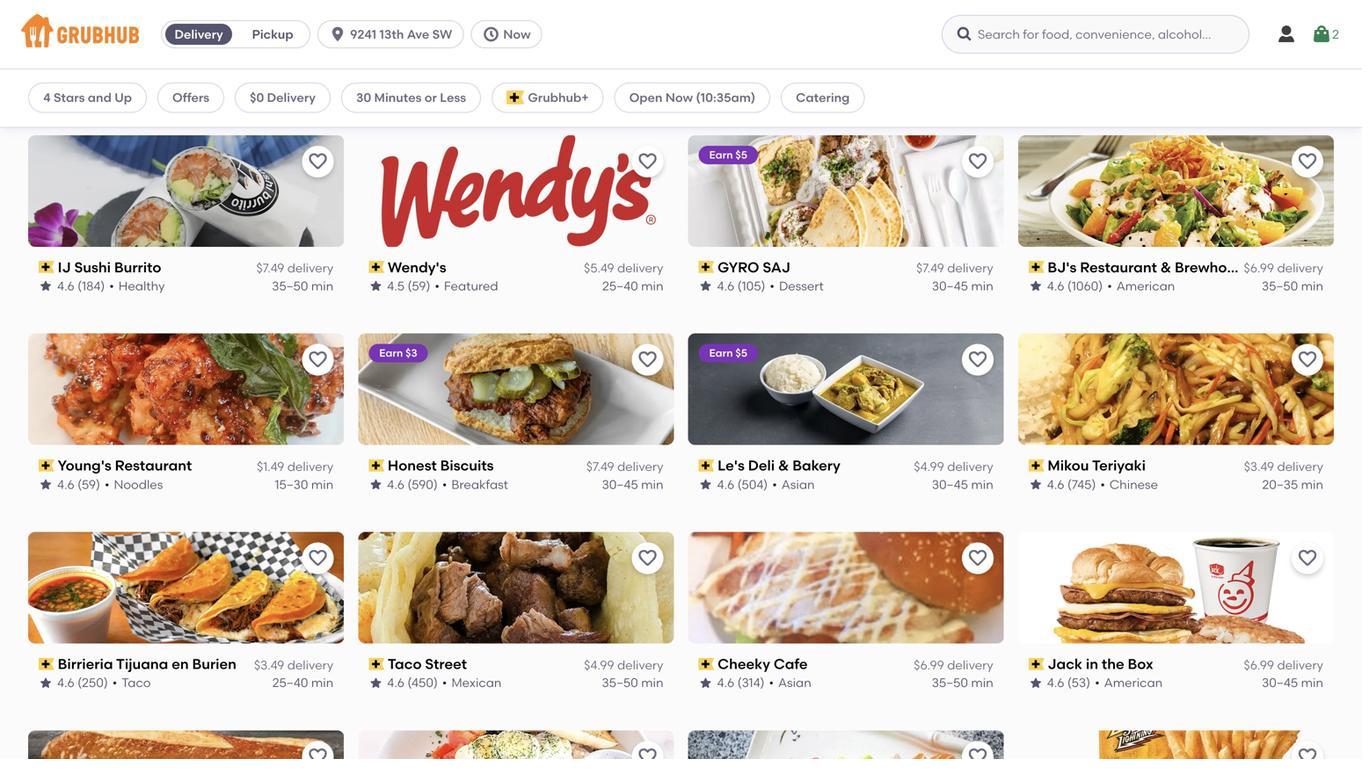Task type: vqa. For each thing, say whether or not it's contained in the screenshot.
Onions related to #1 Whataburger®
no



Task type: locate. For each thing, give the bounding box(es) containing it.
earn $5
[[709, 148, 747, 161], [709, 347, 747, 360]]

0 vertical spatial • breakfast
[[432, 80, 498, 95]]

4.6 left the '(450)'
[[387, 676, 405, 691]]

0 horizontal spatial 25–40 min
[[272, 676, 334, 691]]

• for gyro saj
[[770, 279, 775, 294]]

Search for food, convenience, alcohol... search field
[[942, 15, 1250, 54]]

• breakfast for biscuits
[[442, 477, 508, 492]]

30–45 for jack in the box
[[1262, 676, 1298, 691]]

• vietnamese
[[772, 80, 852, 95]]

0 vertical spatial delivery
[[175, 27, 223, 42]]

star icon image
[[39, 81, 53, 95], [369, 81, 383, 95], [699, 81, 713, 95], [39, 279, 53, 293], [369, 279, 383, 293], [699, 279, 713, 293], [1029, 279, 1043, 293], [39, 478, 53, 492], [369, 478, 383, 492], [699, 478, 713, 492], [1029, 478, 1043, 492], [39, 677, 53, 691], [369, 677, 383, 691], [699, 677, 713, 691], [1029, 677, 1043, 691]]

4.6 (450)
[[387, 676, 438, 691]]

stars
[[54, 90, 85, 105]]

25–40
[[602, 279, 638, 294], [272, 676, 308, 691]]

1 horizontal spatial $5.49
[[584, 261, 614, 276]]

save this restaurant image
[[967, 151, 988, 172], [1297, 151, 1318, 172], [307, 350, 328, 371], [967, 350, 988, 371], [307, 548, 328, 570], [637, 548, 658, 570], [967, 548, 988, 570], [1297, 548, 1318, 570], [637, 747, 658, 760], [1297, 747, 1318, 760]]

1 $5 from the top
[[736, 148, 747, 161]]

subscription pass image
[[39, 63, 54, 75], [699, 63, 714, 75], [39, 261, 54, 274], [699, 261, 714, 274], [1029, 261, 1044, 274], [369, 460, 384, 472], [369, 659, 384, 671], [699, 659, 714, 671], [1029, 659, 1044, 671]]

asian for deli
[[782, 477, 815, 492]]

breakfast down biscuits
[[452, 477, 508, 492]]

4.6 down jack
[[1047, 676, 1065, 691]]

2 $5 from the top
[[736, 347, 747, 360]]

subscription pass image up 30
[[369, 63, 384, 75]]

burien up • vietnamese
[[783, 60, 827, 77]]

0 vertical spatial $3.49
[[1244, 460, 1274, 474]]

subscription pass image left le's
[[699, 460, 714, 472]]

$6.99 for cheeky cafe
[[914, 658, 944, 673]]

4.6 (184)
[[57, 279, 105, 294]]

restaurant for young's
[[115, 458, 192, 475]]

& for bakery
[[778, 458, 789, 475]]

• for ij sushi burrito
[[109, 279, 114, 294]]

0 horizontal spatial restaurant
[[115, 458, 192, 475]]

save this restaurant button for ij sushi burrito logo on the top left of the page
[[302, 146, 334, 177]]

1 vertical spatial $5
[[736, 347, 747, 360]]

subscription pass image for gyro saj
[[699, 261, 714, 274]]

1 vertical spatial • breakfast
[[442, 477, 508, 492]]

0 horizontal spatial $4.99
[[584, 658, 614, 673]]

minutes
[[374, 90, 422, 105]]

2 horizontal spatial $7.49
[[916, 261, 944, 276]]

• down wendy's
[[435, 279, 440, 294]]

• breakfast
[[432, 80, 498, 95], [442, 477, 508, 492]]

1 horizontal spatial $4.99 delivery
[[914, 460, 994, 474]]

1 horizontal spatial $5.49 delivery
[[584, 261, 664, 276]]

$7.49 delivery for ij sushi burrito
[[256, 261, 334, 276]]

subscription pass image left wendy's
[[369, 261, 384, 274]]

star icon image left 4.6 (250)
[[39, 677, 53, 691]]

subscription pass image left ij
[[39, 261, 54, 274]]

star icon image left 4.6 (226)
[[699, 81, 713, 95]]

min for young's restaurant
[[311, 477, 334, 492]]

1 vertical spatial (59)
[[78, 477, 100, 492]]

0 vertical spatial taco
[[388, 656, 422, 673]]

subscription pass image left cheeky
[[699, 659, 714, 671]]

1 vertical spatial earn $5
[[709, 347, 747, 360]]

pho
[[718, 60, 745, 77]]

1 vertical spatial 25–40 min
[[272, 676, 334, 691]]

• american for &
[[1107, 279, 1175, 294]]

1 vertical spatial american
[[1104, 676, 1163, 691]]

delivery for taco street
[[617, 658, 664, 673]]

min for subway®
[[311, 80, 334, 95]]

subscription pass image left jack
[[1029, 659, 1044, 671]]

4.6 down the gyro
[[717, 279, 735, 294]]

american down bj's restaurant & brewhouse
[[1117, 279, 1175, 294]]

star icon image left "stars"
[[39, 81, 53, 95]]

4.6 (105)
[[717, 279, 766, 294]]

svg image
[[329, 26, 347, 43]]

earn for honest biscuits
[[379, 347, 403, 360]]

• down saj
[[770, 279, 775, 294]]

0 horizontal spatial $5.49 delivery
[[254, 62, 334, 77]]

• down honest biscuits at the bottom
[[442, 477, 447, 492]]

4.6 (81)
[[387, 80, 428, 95]]

taco down tijuana
[[122, 676, 151, 691]]

0 vertical spatial $4.99 delivery
[[914, 460, 994, 474]]

mikou teriyaki
[[1048, 458, 1146, 475]]

4.6 for birrieria tijuana en burien
[[57, 676, 75, 691]]

$7.49 delivery
[[256, 261, 334, 276], [916, 261, 994, 276], [586, 460, 664, 474]]

star icon image left 4.6 (745)
[[1029, 478, 1043, 492]]

$5 for le's
[[736, 347, 747, 360]]

american down box
[[1104, 676, 1163, 691]]

catering
[[796, 90, 850, 105]]

subscription pass image for bj's restaurant & brewhouse
[[1029, 261, 1044, 274]]

0 vertical spatial burien
[[783, 60, 827, 77]]

4.6 left (250)
[[57, 676, 75, 691]]

30–45 min
[[932, 279, 994, 294], [602, 477, 664, 492], [932, 477, 994, 492], [1262, 676, 1324, 691]]

35–50 min
[[272, 80, 334, 95], [602, 80, 664, 95], [272, 279, 334, 294], [1262, 279, 1324, 294], [602, 676, 664, 691], [932, 676, 994, 691]]

• right the "(81)"
[[432, 80, 437, 95]]

asian for cafe
[[778, 676, 812, 691]]

restaurant
[[1080, 259, 1157, 276], [115, 458, 192, 475]]

1 vertical spatial • asian
[[769, 676, 812, 691]]

subscription pass image left honest
[[369, 460, 384, 472]]

4.6 (53)
[[1047, 676, 1091, 691]]

(59) down wendy's
[[408, 279, 430, 294]]

$5.49 for wendy's
[[584, 261, 614, 276]]

1 vertical spatial $4.99 delivery
[[584, 658, 664, 673]]

35–50 min for bj's restaurant & brewhouse
[[1262, 279, 1324, 294]]

delivery for gyro saj
[[947, 261, 994, 276]]

4.6
[[57, 80, 75, 95], [387, 80, 405, 95], [717, 80, 735, 95], [57, 279, 75, 294], [717, 279, 735, 294], [1047, 279, 1065, 294], [57, 477, 75, 492], [387, 477, 405, 492], [717, 477, 735, 492], [1047, 477, 1065, 492], [57, 676, 75, 691], [387, 676, 405, 691], [717, 676, 735, 691], [1047, 676, 1065, 691]]

1 vertical spatial asian
[[778, 676, 812, 691]]

4.6 down young's at the left of the page
[[57, 477, 75, 492]]

bakery
[[793, 458, 841, 475]]

$5 down '4.6 (105)'
[[736, 347, 747, 360]]

4.6 (226)
[[717, 80, 767, 95]]

restaurant up noodles
[[115, 458, 192, 475]]

checkout
[[1227, 523, 1285, 538]]

4.6 for ij sushi burrito
[[57, 279, 75, 294]]

9241
[[350, 27, 377, 42]]

delivery for wendy's
[[617, 261, 664, 276]]

• mexican
[[442, 676, 502, 691]]

birrieria tijuana en burien logo image
[[28, 533, 344, 644]]

svg image
[[1276, 24, 1297, 45], [1311, 24, 1333, 45], [482, 26, 500, 43], [956, 26, 974, 43]]

now up grubhub plus flag logo
[[503, 27, 531, 42]]

1 horizontal spatial restaurant
[[1080, 259, 1157, 276]]

• down pho vina burien
[[772, 80, 776, 95]]

or
[[425, 90, 437, 105]]

honest biscuits
[[388, 458, 494, 475]]

american
[[1117, 279, 1175, 294], [1104, 676, 1163, 691]]

star icon image left 4.6 (590)
[[369, 478, 383, 492]]

• right the (53)
[[1095, 676, 1100, 691]]

delivery for bj's restaurant & brewhouse
[[1277, 261, 1324, 276]]

(59) for young's restaurant
[[78, 477, 100, 492]]

4.6 down ij
[[57, 279, 75, 294]]

35–50 min for cheeky cafe
[[932, 676, 994, 691]]

brewhouse
[[1175, 259, 1251, 276]]

0 horizontal spatial now
[[503, 27, 531, 42]]

• taco
[[112, 676, 151, 691]]

• asian down cafe
[[769, 676, 812, 691]]

asian down cafe
[[778, 676, 812, 691]]

jack in the box
[[1048, 656, 1154, 673]]

$5 down (10:35am)
[[736, 148, 747, 161]]

4.6 left (314) on the right bottom of page
[[717, 676, 735, 691]]

0 vertical spatial $5
[[736, 148, 747, 161]]

35–50 min for subway®
[[272, 80, 334, 95]]

• american
[[1107, 279, 1175, 294], [1095, 676, 1163, 691]]

delivery for young's restaurant
[[287, 460, 334, 474]]

$1.49 delivery
[[257, 460, 334, 474]]

0 vertical spatial (59)
[[408, 279, 430, 294]]

0 vertical spatial 25–40 min
[[602, 279, 664, 294]]

• right the (1060)
[[1107, 279, 1112, 294]]

asian
[[782, 477, 815, 492], [778, 676, 812, 691]]

0 horizontal spatial 25–40
[[272, 676, 308, 691]]

up
[[115, 90, 132, 105]]

subscription pass image for jucivana
[[1029, 63, 1044, 75]]

2 horizontal spatial $5.49 delivery
[[914, 62, 994, 77]]

1 vertical spatial $3.49
[[254, 658, 284, 673]]

1 horizontal spatial (59)
[[408, 279, 430, 294]]

delivery for birrieria tijuana en burien
[[287, 658, 334, 673]]

4.6 for le's deli & bakery
[[717, 477, 735, 492]]

star icon image left 4.6 (504)
[[699, 478, 713, 492]]

honest
[[388, 458, 437, 475]]

0 vertical spatial $4.99
[[914, 460, 944, 474]]

delivery for jack in the box
[[1277, 658, 1324, 673]]

• for taco street
[[442, 676, 447, 691]]

earn down (10:35am)
[[709, 148, 733, 161]]

$6.99 delivery for jucivana
[[1244, 62, 1324, 77]]

min for mikou teriyaki
[[1301, 477, 1324, 492]]

subscription pass image for ij sushi burrito
[[39, 261, 54, 274]]

$3.49 for mikou teriyaki
[[1244, 460, 1274, 474]]

star icon image left 4.6 (81)
[[369, 81, 383, 95]]

save this restaurant image
[[307, 151, 328, 172], [637, 151, 658, 172], [637, 350, 658, 371], [1297, 350, 1318, 371], [307, 747, 328, 760], [967, 747, 988, 760]]

2
[[1333, 27, 1339, 42]]

1 horizontal spatial delivery
[[267, 90, 316, 105]]

subscription pass image left mikou
[[1029, 460, 1044, 472]]

subscription pass image left the gyro
[[699, 261, 714, 274]]

star icon image for subway®
[[39, 81, 53, 95]]

• down young's restaurant
[[105, 477, 110, 492]]

$4.99 delivery
[[914, 460, 994, 474], [584, 658, 664, 673]]

save this restaurant image for panera bread logo
[[307, 747, 328, 760]]

tijuana
[[116, 656, 168, 673]]

4.6 left the "(81)"
[[387, 80, 405, 95]]

earn $3
[[379, 347, 417, 360]]

delivery up offers
[[175, 27, 223, 42]]

$7.49 delivery for honest biscuits
[[586, 460, 664, 474]]

0 vertical spatial • asian
[[772, 477, 815, 492]]

$6.99 for bj's restaurant & brewhouse
[[1244, 261, 1274, 276]]

delivery for cheeky cafe
[[947, 658, 994, 673]]

4.6 right 4 in the left of the page
[[57, 80, 75, 95]]

saj
[[763, 259, 791, 276]]

• for jack in the box
[[1095, 676, 1100, 691]]

subscription pass image left young's at the left of the page
[[39, 460, 54, 472]]

0 horizontal spatial $5.49
[[254, 62, 284, 77]]

star icon image left 4.6 (59)
[[39, 478, 53, 492]]

4.6 (314)
[[717, 676, 765, 691]]

save this restaurant button for bj's restaurant & brewhouse logo
[[1292, 146, 1324, 177]]

$3.49
[[1244, 460, 1274, 474], [254, 658, 284, 673]]

pickup button
[[236, 20, 310, 48]]

svg image inside now button
[[482, 26, 500, 43]]

• down le's deli & bakery
[[772, 477, 777, 492]]

4.6 down honest
[[387, 477, 405, 492]]

2 horizontal spatial $7.49 delivery
[[916, 261, 994, 276]]

1 vertical spatial taco
[[122, 676, 151, 691]]

restaurant up the (1060)
[[1080, 259, 1157, 276]]

subscription pass image
[[369, 63, 384, 75], [1029, 63, 1044, 75], [369, 261, 384, 274], [39, 460, 54, 472], [699, 460, 714, 472], [1029, 460, 1044, 472], [39, 659, 54, 671]]

2 horizontal spatial $5.49
[[914, 62, 944, 77]]

save this restaurant image for young's restaurant logo
[[307, 350, 328, 371]]

• for pressed retail
[[432, 80, 437, 95]]

earn down '4.6 (105)'
[[709, 347, 733, 360]]

earn $5 for gyro
[[709, 148, 747, 161]]

cheeky cafe logo image
[[688, 533, 1004, 644]]

30–45 min for jack in the box
[[1262, 676, 1324, 691]]

• asian down le's deli & bakery
[[772, 477, 815, 492]]

1 vertical spatial $3.49 delivery
[[254, 658, 334, 673]]

• american down box
[[1095, 676, 1163, 691]]

2 button
[[1311, 18, 1339, 50]]

(105)
[[738, 279, 766, 294]]

subscription pass image left birrieria at left
[[39, 659, 54, 671]]

• breakfast down retail
[[432, 80, 498, 95]]

save this restaurant button for panera bread logo
[[302, 742, 334, 760]]

star icon image left the 4.6 (1060)
[[1029, 279, 1043, 293]]

35–50 for ij sushi burrito
[[272, 279, 308, 294]]

1 horizontal spatial $7.49
[[586, 460, 614, 474]]

• breakfast down biscuits
[[442, 477, 508, 492]]

1 vertical spatial breakfast
[[452, 477, 508, 492]]

subscription pass image for mikou teriyaki
[[1029, 460, 1044, 472]]

$5.49 delivery for wendy's
[[584, 261, 664, 276]]

$6.99 delivery
[[584, 62, 664, 77], [1244, 62, 1324, 77], [1244, 261, 1324, 276], [914, 658, 994, 673], [1244, 658, 1324, 673]]

0 horizontal spatial $4.99 delivery
[[584, 658, 664, 673]]

1 vertical spatial now
[[666, 90, 693, 105]]

1 horizontal spatial $7.49 delivery
[[586, 460, 664, 474]]

4.5
[[387, 279, 405, 294]]

save this restaurant image for mikou teriyaki logo
[[1297, 350, 1318, 371]]

burien
[[783, 60, 827, 77], [192, 656, 237, 673]]

• right (250)
[[112, 676, 117, 691]]

0 vertical spatial asian
[[782, 477, 815, 492]]

subscription pass image left taco street
[[369, 659, 384, 671]]

star icon image for le's deli & bakery
[[699, 478, 713, 492]]

0 vertical spatial american
[[1117, 279, 1175, 294]]

0 vertical spatial earn $5
[[709, 148, 747, 161]]

subscription pass image left jucivana
[[1029, 63, 1044, 75]]

burien right en
[[192, 656, 237, 673]]

35–50 for cheeky cafe
[[932, 676, 968, 691]]

biscuits
[[440, 458, 494, 475]]

subscription pass image for taco street
[[369, 659, 384, 671]]

open
[[629, 90, 663, 105]]

star icon image left 4.6 (53)
[[1029, 677, 1043, 691]]

0 horizontal spatial &
[[778, 458, 789, 475]]

delivery for le's deli & bakery
[[947, 460, 994, 474]]

save this restaurant image for taco street logo
[[637, 548, 658, 570]]

$1.49
[[257, 460, 284, 474]]

teriyaki
[[1092, 458, 1146, 475]]

min for le's deli & bakery
[[971, 477, 994, 492]]

0 horizontal spatial (59)
[[78, 477, 100, 492]]

star icon image left 4.6 (314)
[[699, 677, 713, 691]]

$7.49
[[256, 261, 284, 276], [916, 261, 944, 276], [586, 460, 614, 474]]

• for honest biscuits
[[442, 477, 447, 492]]

main navigation navigation
[[0, 0, 1362, 69]]

1 horizontal spatial $3.49 delivery
[[1244, 460, 1324, 474]]

earn $5 down '4.6 (105)'
[[709, 347, 747, 360]]

0 vertical spatial now
[[503, 27, 531, 42]]

1 horizontal spatial 25–40 min
[[602, 279, 664, 294]]

& for brewhouse
[[1161, 259, 1172, 276]]

star icon image left 4.6 (450)
[[369, 677, 383, 691]]

0 horizontal spatial $7.49
[[256, 261, 284, 276]]

• for young's restaurant
[[105, 477, 110, 492]]

(81)
[[408, 80, 428, 95]]

25–40 min
[[602, 279, 664, 294], [272, 676, 334, 691]]

1 vertical spatial restaurant
[[115, 458, 192, 475]]

0 horizontal spatial $3.49
[[254, 658, 284, 673]]

chinese
[[1110, 477, 1158, 492]]

0 vertical spatial breakfast
[[441, 80, 498, 95]]

0 vertical spatial • american
[[1107, 279, 1175, 294]]

4.6 down bj's at the right
[[1047, 279, 1065, 294]]

star icon image for taco street
[[369, 677, 383, 691]]

1 vertical spatial $4.99
[[584, 658, 614, 673]]

subscription pass image left pho
[[699, 63, 714, 75]]

• down mikou teriyaki
[[1101, 477, 1105, 492]]

1 vertical spatial 25–40
[[272, 676, 308, 691]]

star icon image left '4.6 (105)'
[[699, 279, 713, 293]]

• right (314) on the right bottom of page
[[769, 676, 774, 691]]

(504)
[[738, 477, 768, 492]]

and
[[88, 90, 112, 105]]

• down ij sushi burrito
[[109, 279, 114, 294]]

• for cheeky cafe
[[769, 676, 774, 691]]

asian down the bakery
[[782, 477, 815, 492]]

0 vertical spatial 25–40
[[602, 279, 638, 294]]

save this restaurant image for the bento world sushi & teriyaki logo in the bottom right of the page
[[967, 747, 988, 760]]

4.6 down le's
[[717, 477, 735, 492]]

4.6 for taco street
[[387, 676, 405, 691]]

save this restaurant image for bj's restaurant & brewhouse logo
[[1297, 151, 1318, 172]]

1 vertical spatial • american
[[1095, 676, 1163, 691]]

delivery right the $0
[[267, 90, 316, 105]]

subscription pass image for le's deli & bakery
[[699, 460, 714, 472]]

• healthy
[[109, 279, 165, 294]]

1 vertical spatial burien
[[192, 656, 237, 673]]

$6.99
[[584, 62, 614, 77], [1244, 62, 1274, 77], [1244, 261, 1274, 276], [914, 658, 944, 673], [1244, 658, 1274, 673]]

the
[[1102, 656, 1125, 673]]

2 earn $5 from the top
[[709, 347, 747, 360]]

star icon image for birrieria tijuana en burien
[[39, 677, 53, 691]]

star icon image left 4.6 (184)
[[39, 279, 53, 293]]

earn $5 down (10:35am)
[[709, 148, 747, 161]]

4.6 down mikou
[[1047, 477, 1065, 492]]

& left brewhouse on the right of the page
[[1161, 259, 1172, 276]]

subscription pass image up 4 in the left of the page
[[39, 63, 54, 75]]

taco up 4.6 (450)
[[388, 656, 422, 673]]

$7.49 delivery for gyro saj
[[916, 261, 994, 276]]

30–45 min for gyro saj
[[932, 279, 994, 294]]

subscription pass image for honest biscuits
[[369, 460, 384, 472]]

1 horizontal spatial 25–40
[[602, 279, 638, 294]]

$5.49
[[254, 62, 284, 77], [914, 62, 944, 77], [584, 261, 614, 276]]

star icon image left 4.5 at the top
[[369, 279, 383, 293]]

1 earn $5 from the top
[[709, 148, 747, 161]]

min for ij sushi burrito
[[311, 279, 334, 294]]

0 horizontal spatial $7.49 delivery
[[256, 261, 334, 276]]

1 horizontal spatial $4.99
[[914, 460, 944, 474]]

$5.49 for pho vina burien
[[914, 62, 944, 77]]

0 vertical spatial restaurant
[[1080, 259, 1157, 276]]

& right the deli at bottom right
[[778, 458, 789, 475]]

bj's restaurant & brewhouse
[[1048, 259, 1251, 276]]

now right "open"
[[666, 90, 693, 105]]

25–40 for birrieria tijuana en burien
[[272, 676, 308, 691]]

$5.49 delivery for pho vina burien
[[914, 62, 994, 77]]

jack in the box logo image
[[1018, 533, 1334, 644]]

$5
[[736, 148, 747, 161], [736, 347, 747, 360]]

• american down bj's restaurant & brewhouse
[[1107, 279, 1175, 294]]

• down street
[[442, 676, 447, 691]]

0 horizontal spatial $3.49 delivery
[[254, 658, 334, 673]]

• right and
[[112, 80, 117, 95]]

1 vertical spatial &
[[778, 458, 789, 475]]

young's
[[58, 458, 112, 475]]

earn left $3
[[379, 347, 403, 360]]

ij sushi burrito logo image
[[28, 135, 344, 247]]

0 horizontal spatial delivery
[[175, 27, 223, 42]]

30–45
[[932, 279, 968, 294], [602, 477, 638, 492], [932, 477, 968, 492], [1262, 676, 1298, 691]]

0 vertical spatial $3.49 delivery
[[1244, 460, 1324, 474]]

save this restaurant button for great american diner bar logo
[[632, 742, 664, 760]]

1 horizontal spatial $3.49
[[1244, 460, 1274, 474]]

(59) down young's at the left of the page
[[78, 477, 100, 492]]

$5.49 delivery
[[254, 62, 334, 77], [914, 62, 994, 77], [584, 261, 664, 276]]

subscription pass image left bj's at the right
[[1029, 261, 1044, 274]]

breakfast down retail
[[441, 80, 498, 95]]

delivery for pho vina burien
[[947, 62, 994, 77]]

0 vertical spatial &
[[1161, 259, 1172, 276]]

mikou
[[1048, 458, 1089, 475]]

delivery
[[287, 62, 334, 77], [617, 62, 664, 77], [947, 62, 994, 77], [1277, 62, 1324, 77], [287, 261, 334, 276], [617, 261, 664, 276], [947, 261, 994, 276], [1277, 261, 1324, 276], [287, 460, 334, 474], [617, 460, 664, 474], [947, 460, 994, 474], [1277, 460, 1324, 474], [287, 658, 334, 673], [617, 658, 664, 673], [947, 658, 994, 673], [1277, 658, 1324, 673]]

1 horizontal spatial &
[[1161, 259, 1172, 276]]

• for bj's restaurant & brewhouse
[[1107, 279, 1112, 294]]

american for &
[[1117, 279, 1175, 294]]



Task type: describe. For each thing, give the bounding box(es) containing it.
35–50 for taco street
[[602, 676, 638, 691]]

15–30
[[275, 477, 308, 492]]

$6.99 delivery for jack in the box
[[1244, 658, 1324, 673]]

bj's restaurant & brewhouse logo image
[[1018, 135, 1334, 247]]

wendy's
[[388, 259, 446, 276]]

jucivana
[[1048, 60, 1113, 77]]

(450)
[[408, 676, 438, 691]]

pho vina burien
[[718, 60, 827, 77]]

sw
[[432, 27, 452, 42]]

gyro saj logo image
[[688, 135, 1004, 247]]

(220)
[[78, 80, 108, 95]]

sandwich
[[121, 80, 180, 95]]

(184)
[[78, 279, 105, 294]]

20–35 min
[[1262, 477, 1324, 492]]

min for honest biscuits
[[641, 477, 664, 492]]

vina
[[748, 60, 779, 77]]

breakfast for retail
[[441, 80, 498, 95]]

(745)
[[1068, 477, 1096, 492]]

4 stars and up
[[43, 90, 132, 105]]

svg image inside 2 button
[[1311, 24, 1333, 45]]

• chinese
[[1101, 477, 1158, 492]]

13th
[[380, 27, 404, 42]]

4.6 (504)
[[717, 477, 768, 492]]

healthy
[[119, 279, 165, 294]]

35–50 min for taco street
[[602, 676, 664, 691]]

kfc logo image
[[1018, 731, 1334, 760]]

30–45 for honest biscuits
[[602, 477, 638, 492]]

pickup
[[252, 27, 293, 42]]

$4.99 delivery for le's deli & bakery
[[914, 460, 994, 474]]

(226)
[[738, 80, 767, 95]]

4.5 (59)
[[387, 279, 430, 294]]

min for birrieria tijuana en burien
[[311, 676, 334, 691]]

30–45 min for honest biscuits
[[602, 477, 664, 492]]

cheeky
[[718, 656, 770, 673]]

star icon image for honest biscuits
[[369, 478, 383, 492]]

4.6 for gyro saj
[[717, 279, 735, 294]]

subscription pass image for jack in the box
[[1029, 659, 1044, 671]]

30–45 for le's deli & bakery
[[932, 477, 968, 492]]

cafe
[[774, 656, 808, 673]]

gyro saj
[[718, 259, 791, 276]]

star icon image for mikou teriyaki
[[1029, 478, 1043, 492]]

• featured
[[435, 279, 498, 294]]

min for bj's restaurant & brewhouse
[[1301, 279, 1324, 294]]

young's restaurant
[[58, 458, 192, 475]]

le's
[[718, 458, 745, 475]]

• breakfast for retail
[[432, 80, 498, 95]]

delivery for pressed retail
[[617, 62, 664, 77]]

9241 13th ave sw
[[350, 27, 452, 42]]

(250)
[[78, 676, 108, 691]]

4.6 (220)
[[57, 80, 108, 95]]

birrieria
[[58, 656, 113, 673]]

bento world sushi & teriyaki logo image
[[688, 731, 1004, 760]]

grubhub plus flag logo image
[[507, 91, 524, 105]]

25–40 for wendy's
[[602, 279, 638, 294]]

4.6 (250)
[[57, 676, 108, 691]]

min for taco street
[[641, 676, 664, 691]]

gyro
[[718, 259, 759, 276]]

burrito
[[114, 259, 161, 276]]

star icon image for ij sushi burrito
[[39, 279, 53, 293]]

35–50 for bj's restaurant & brewhouse
[[1262, 279, 1298, 294]]

• for mikou teriyaki
[[1101, 477, 1105, 492]]

4
[[43, 90, 51, 105]]

$6.99 for pressed retail
[[584, 62, 614, 77]]

$6.99 for jucivana
[[1244, 62, 1274, 77]]

• for le's deli & bakery
[[772, 477, 777, 492]]

grubhub+
[[528, 90, 589, 105]]

star icon image for bj's restaurant & brewhouse
[[1029, 279, 1043, 293]]

$7.49 for ij sushi burrito
[[256, 261, 284, 276]]

1 vertical spatial delivery
[[267, 90, 316, 105]]

4.6 (59)
[[57, 477, 100, 492]]

great american diner bar logo image
[[358, 731, 674, 760]]

le's deli & bakery logo image
[[688, 334, 1004, 446]]

retail
[[446, 60, 486, 77]]

min for jack in the box
[[1301, 676, 1324, 691]]

ave
[[407, 27, 429, 42]]

4.6 down pho
[[717, 80, 735, 95]]

mexican
[[452, 676, 502, 691]]

35–50 min for ij sushi burrito
[[272, 279, 334, 294]]

wendy's logo image
[[358, 135, 674, 247]]

save this restaurant button for taco street logo
[[632, 543, 664, 575]]

proceed to checkout
[[1158, 523, 1285, 538]]

less
[[440, 90, 466, 105]]

4.6 (590)
[[387, 477, 438, 492]]

$5.49 delivery for subway®
[[254, 62, 334, 77]]

taco street
[[388, 656, 467, 673]]

• dessert
[[770, 279, 824, 294]]

min for cheeky cafe
[[971, 676, 994, 691]]

save this restaurant image for birrieria tijuana en burien logo
[[307, 548, 328, 570]]

4.6 (1060)
[[1047, 279, 1103, 294]]

0 horizontal spatial taco
[[122, 676, 151, 691]]

subway®
[[58, 60, 126, 77]]

save this restaurant button for jack in the box logo
[[1292, 543, 1324, 575]]

le's deli & bakery
[[718, 458, 841, 475]]

now inside button
[[503, 27, 531, 42]]

ij sushi burrito
[[58, 259, 161, 276]]

save this restaurant button for mikou teriyaki logo
[[1292, 344, 1324, 376]]

proceed to checkout button
[[1104, 515, 1339, 546]]

(10:35am)
[[696, 90, 756, 105]]

dessert
[[779, 279, 824, 294]]

restaurant for bj's
[[1080, 259, 1157, 276]]

in
[[1086, 656, 1099, 673]]

9241 13th ave sw button
[[318, 20, 471, 48]]

$6.99 delivery for bj's restaurant & brewhouse
[[1244, 261, 1324, 276]]

min for gyro saj
[[971, 279, 994, 294]]

noodles
[[114, 477, 163, 492]]

subscription pass image for pressed retail
[[369, 63, 384, 75]]

to
[[1211, 523, 1224, 538]]

star icon image for jack in the box
[[1029, 677, 1043, 691]]

featured
[[444, 279, 498, 294]]

(53)
[[1068, 676, 1091, 691]]

mikou teriyaki logo image
[[1018, 334, 1334, 446]]

15–30 min
[[275, 477, 334, 492]]

1 horizontal spatial burien
[[783, 60, 827, 77]]

$3.49 delivery for birrieria tijuana en burien
[[254, 658, 334, 673]]

save this restaurant button for "wendy's logo"
[[632, 146, 664, 177]]

30
[[356, 90, 371, 105]]

ij
[[58, 259, 71, 276]]

• sandwich
[[112, 80, 180, 95]]

(59) for wendy's
[[408, 279, 430, 294]]

box
[[1128, 656, 1154, 673]]

star icon image for pressed retail
[[369, 81, 383, 95]]

jack
[[1048, 656, 1083, 673]]

$6.99 delivery for pressed retail
[[584, 62, 664, 77]]

delivery inside delivery button
[[175, 27, 223, 42]]

$4.99 for le's deli & bakery
[[914, 460, 944, 474]]

honest biscuits logo image
[[358, 334, 674, 446]]

american for the
[[1104, 676, 1163, 691]]

35–50 for subway®
[[272, 80, 308, 95]]

subscription pass image for young's restaurant
[[39, 460, 54, 472]]

$7.49 for gyro saj
[[916, 261, 944, 276]]

$6.99 for jack in the box
[[1244, 658, 1274, 673]]

save this restaurant image for kfc logo
[[1297, 747, 1318, 760]]

proceed
[[1158, 523, 1208, 538]]

offers
[[172, 90, 209, 105]]

subscription pass image for birrieria tijuana en burien
[[39, 659, 54, 671]]

$0
[[250, 90, 264, 105]]

• asian for cafe
[[769, 676, 812, 691]]

25–40 min for wendy's
[[602, 279, 664, 294]]

sushi
[[74, 259, 111, 276]]

star icon image for gyro saj
[[699, 279, 713, 293]]

delivery button
[[162, 20, 236, 48]]

save this restaurant button for the cheeky cafe logo
[[962, 543, 994, 575]]

0 horizontal spatial burien
[[192, 656, 237, 673]]

1 horizontal spatial now
[[666, 90, 693, 105]]

$4.99 delivery for taco street
[[584, 658, 664, 673]]

$3
[[406, 347, 417, 360]]

panera bread logo image
[[28, 731, 344, 760]]

delivery for subway®
[[287, 62, 334, 77]]

subscription pass image for pho vina burien
[[699, 63, 714, 75]]

4.6 (745)
[[1047, 477, 1096, 492]]

taco street logo image
[[358, 533, 674, 644]]

delivery for honest biscuits
[[617, 460, 664, 474]]

earn $5 for le's
[[709, 347, 747, 360]]

young's restaurant logo image
[[28, 334, 344, 446]]

star icon image for young's restaurant
[[39, 478, 53, 492]]

1 horizontal spatial taco
[[388, 656, 422, 673]]

4.6 for jack in the box
[[1047, 676, 1065, 691]]

35–50 for pressed retail
[[602, 80, 638, 95]]

4.6 for mikou teriyaki
[[1047, 477, 1065, 492]]

pressed retail
[[388, 60, 486, 77]]

25–40 min for birrieria tijuana en burien
[[272, 676, 334, 691]]



